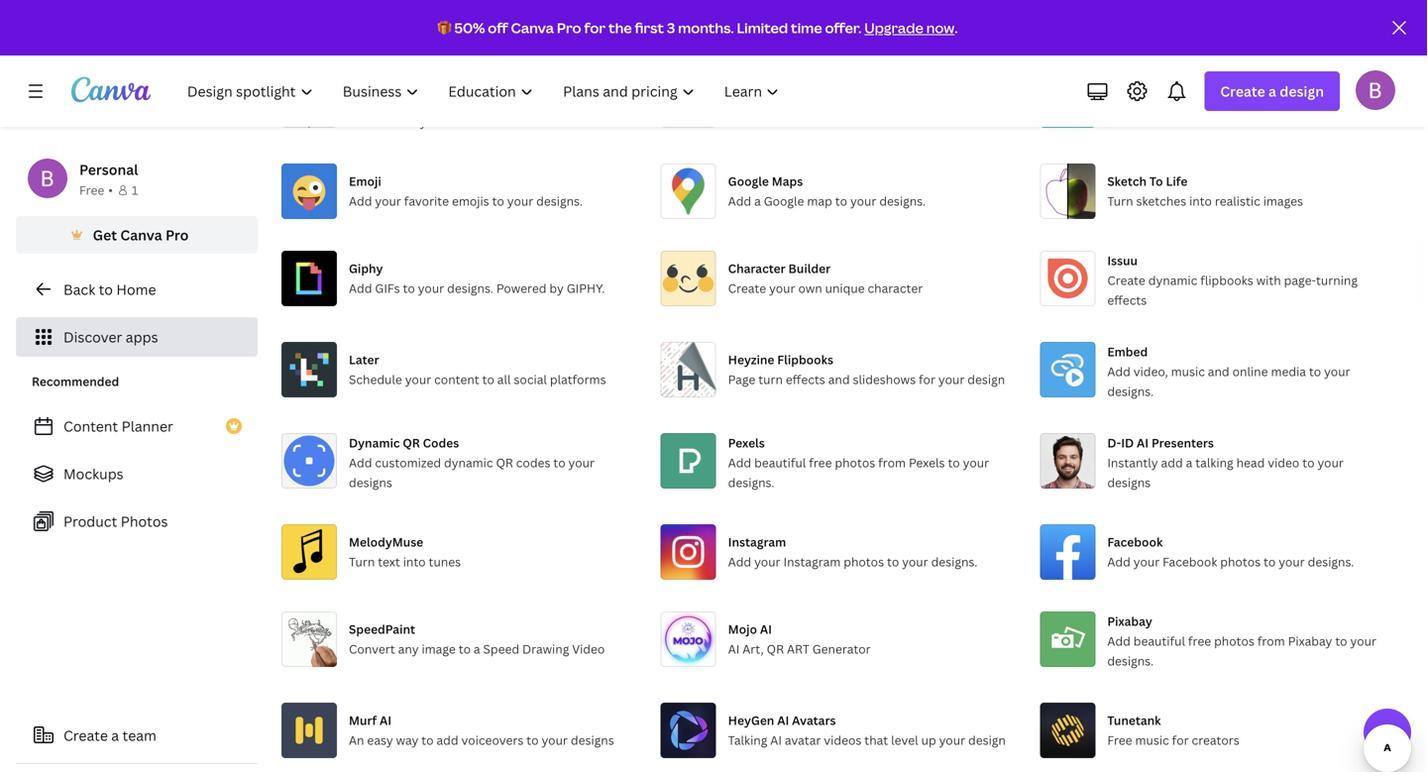 Task type: describe. For each thing, give the bounding box(es) containing it.
tunetank free music for creators
[[1108, 712, 1240, 749]]

your inside heyzine flipbooks page turn effects and slideshows for your design
[[939, 371, 965, 388]]

pexels add beautiful free photos from pexels to your designs.
[[729, 435, 990, 491]]

photos for instagram
[[844, 554, 885, 570]]

extraordinary
[[349, 114, 427, 130]]

0 horizontal spatial pexels
[[729, 435, 765, 451]]

into inside melodymuse turn text into tunes
[[403, 554, 426, 570]]

speedpaint convert any image to a speed drawing video
[[349, 621, 605, 657]]

character builder create your own unique character
[[729, 260, 923, 296]]

get canva pro button
[[16, 216, 258, 254]]

content
[[434, 371, 480, 388]]

0 vertical spatial pro
[[557, 18, 582, 37]]

turn inside sketch to life turn sketches into realistic images
[[1108, 193, 1134, 209]]

text
[[378, 554, 400, 570]]

later schedule your content to all social platforms
[[349, 352, 606, 388]]

your inside pixabay add beautiful free photos from pixabay to your designs.
[[1351, 633, 1377, 650]]

into for sketches
[[1190, 193, 1213, 209]]

product
[[63, 512, 117, 531]]

creators
[[1192, 732, 1240, 749]]

sketch to life turn sketches into realistic images
[[1108, 173, 1304, 209]]

designs. inside instagram add your instagram photos to your designs.
[[932, 554, 978, 570]]

murf ai an easy way to add voiceovers to your designs
[[349, 712, 615, 749]]

customized
[[375, 455, 441, 471]]

to inside google maps add a google map to your designs.
[[836, 193, 848, 209]]

convert
[[349, 641, 395, 657]]

codes
[[423, 435, 459, 451]]

character
[[868, 280, 923, 296]]

1 vertical spatial pexels
[[909, 455, 946, 471]]

any
[[398, 641, 419, 657]]

way
[[396, 732, 419, 749]]

dynamic qr codes add customized dynamic qr codes to your designs
[[349, 435, 595, 491]]

designs. inside pexels add beautiful free photos from pexels to your designs.
[[729, 474, 775, 491]]

issuu
[[1108, 252, 1138, 269]]

1 vertical spatial google
[[764, 193, 805, 209]]

turn inside turn elements of your design into something extraordinary
[[349, 94, 375, 110]]

your inside turn elements of your design into something extraordinary
[[449, 94, 475, 110]]

add inside d-id ai presenters instantly add a talking head video to your designs
[[1162, 455, 1184, 471]]

flipbooks
[[778, 352, 834, 368]]

your inside dynamic qr codes add customized dynamic qr codes to your designs
[[569, 455, 595, 471]]

planner
[[122, 417, 173, 436]]

music inside tunetank free music for creators
[[1136, 732, 1170, 749]]

ai left art,
[[729, 641, 740, 657]]

1 horizontal spatial canva
[[511, 18, 554, 37]]

generator
[[813, 641, 871, 657]]

qr inside mojo ai ai art, qr art generator
[[767, 641, 784, 657]]

1 vertical spatial instagram
[[784, 554, 841, 570]]

create a design
[[1221, 82, 1325, 101]]

your inside later schedule your content to all social platforms
[[405, 371, 432, 388]]

0 horizontal spatial free
[[79, 182, 104, 198]]

a inside dropdown button
[[1269, 82, 1277, 101]]

art,
[[743, 641, 764, 657]]

to inside later schedule your content to all social platforms
[[483, 371, 495, 388]]

maps
[[772, 173, 803, 189]]

content planner
[[63, 417, 173, 436]]

team
[[122, 726, 157, 745]]

for inside tunetank free music for creators
[[1173, 732, 1190, 749]]

video
[[572, 641, 605, 657]]

facebook add your facebook photos to your designs.
[[1108, 534, 1355, 570]]

a inside google maps add a google map to your designs.
[[755, 193, 761, 209]]

ai up avatar
[[778, 712, 790, 729]]

create a team
[[63, 726, 157, 745]]

talking
[[1196, 455, 1234, 471]]

home
[[116, 280, 156, 299]]

heygen ai avatars talking ai avatar videos that level up your design
[[729, 712, 1006, 749]]

canva inside button
[[120, 226, 162, 244]]

the
[[609, 18, 632, 37]]

favorite
[[404, 193, 449, 209]]

first
[[635, 18, 664, 37]]

0 horizontal spatial for
[[584, 18, 606, 37]]

off
[[488, 18, 508, 37]]

designs. inside facebook add your facebook photos to your designs.
[[1309, 554, 1355, 570]]

realistic
[[1216, 193, 1261, 209]]

beautiful for pexels
[[755, 455, 807, 471]]

online
[[1233, 363, 1269, 380]]

content planner link
[[16, 407, 258, 446]]

photos for pexels
[[835, 455, 876, 471]]

to inside pexels add beautiful free photos from pexels to your designs.
[[948, 455, 961, 471]]

heygen
[[729, 712, 775, 729]]

add for instagram add your instagram photos to your designs.
[[729, 554, 752, 570]]

ai left avatar
[[771, 732, 782, 749]]

a inside button
[[111, 726, 119, 745]]

product photos link
[[16, 502, 258, 541]]

create a design button
[[1205, 71, 1341, 111]]

0 horizontal spatial pixabay
[[1108, 613, 1153, 630]]

embed
[[1108, 344, 1149, 360]]

turn elements of your design into something extraordinary
[[349, 94, 604, 130]]

turning
[[1317, 272, 1359, 289]]

and inside heyzine flipbooks page turn effects and slideshows for your design
[[829, 371, 850, 388]]

back
[[63, 280, 95, 299]]

your inside google maps add a google map to your designs.
[[851, 193, 877, 209]]

melodymuse turn text into tunes
[[349, 534, 461, 570]]

upgrade
[[865, 18, 924, 37]]

your inside character builder create your own unique character
[[770, 280, 796, 296]]

.
[[955, 18, 958, 37]]

discover
[[63, 328, 122, 347]]

voiceovers
[[462, 732, 524, 749]]

to inside emoji add your favorite emojis to your designs.
[[492, 193, 505, 209]]

ai right "mojo"
[[760, 621, 772, 638]]

add for facebook add your facebook photos to your designs.
[[1108, 554, 1131, 570]]

discover apps link
[[16, 317, 258, 357]]

now
[[927, 18, 955, 37]]

design inside heygen ai avatars talking ai avatar videos that level up your design
[[969, 732, 1006, 749]]

emojis
[[452, 193, 490, 209]]

with
[[1257, 272, 1282, 289]]

easy
[[367, 732, 393, 749]]

add inside google maps add a google map to your designs.
[[729, 193, 752, 209]]

level
[[892, 732, 919, 749]]

murf
[[349, 712, 377, 729]]

list containing content planner
[[16, 407, 258, 541]]

1 vertical spatial qr
[[496, 455, 513, 471]]

add for embed add video, music and online media to your designs.
[[1108, 363, 1131, 380]]

get
[[93, 226, 117, 244]]

images
[[1264, 193, 1304, 209]]

platforms
[[550, 371, 606, 388]]

🎁 50% off canva pro for the first 3 months. limited time offer. upgrade now .
[[438, 18, 958, 37]]

later
[[349, 352, 379, 368]]

an
[[349, 732, 364, 749]]

effects inside issuu create dynamic flipbooks with page-turning effects
[[1108, 292, 1148, 308]]

to
[[1150, 173, 1164, 189]]

free inside tunetank free music for creators
[[1108, 732, 1133, 749]]

0 vertical spatial google
[[729, 173, 769, 189]]

designs inside d-id ai presenters instantly add a talking head video to your designs
[[1108, 474, 1151, 491]]

designs for murf ai an easy way to add voiceovers to your designs
[[571, 732, 615, 749]]

create a team button
[[16, 716, 258, 756]]

speed
[[483, 641, 520, 657]]

1 vertical spatial facebook
[[1163, 554, 1218, 570]]

powered
[[497, 280, 547, 296]]

art
[[787, 641, 810, 657]]

heyzine
[[729, 352, 775, 368]]

to inside the speedpaint convert any image to a speed drawing video
[[459, 641, 471, 657]]

time
[[791, 18, 823, 37]]

codes
[[516, 455, 551, 471]]

video
[[1269, 455, 1300, 471]]

a inside the speedpaint convert any image to a speed drawing video
[[474, 641, 481, 657]]

designs. inside emoji add your favorite emojis to your designs.
[[537, 193, 583, 209]]



Task type: vqa. For each thing, say whether or not it's contained in the screenshot.
melodymuse turn text into tunes
yes



Task type: locate. For each thing, give the bounding box(es) containing it.
issuu create dynamic flipbooks with page-turning effects
[[1108, 252, 1359, 308]]

🎁
[[438, 18, 452, 37]]

1 horizontal spatial free
[[1189, 633, 1212, 650]]

add
[[349, 193, 372, 209], [729, 193, 752, 209], [349, 280, 372, 296], [1108, 363, 1131, 380], [349, 455, 372, 471], [729, 455, 752, 471], [729, 554, 752, 570], [1108, 554, 1131, 570], [1108, 633, 1131, 650]]

from inside pexels add beautiful free photos from pexels to your designs.
[[879, 455, 906, 471]]

for
[[584, 18, 606, 37], [919, 371, 936, 388], [1173, 732, 1190, 749]]

giphy.
[[567, 280, 605, 296]]

into inside turn elements of your design into something extraordinary
[[518, 94, 541, 110]]

social
[[514, 371, 547, 388]]

list
[[16, 407, 258, 541]]

beautiful down turn
[[755, 455, 807, 471]]

add inside pexels add beautiful free photos from pexels to your designs.
[[729, 455, 752, 471]]

turn left text
[[349, 554, 375, 570]]

instagram add your instagram photos to your designs.
[[729, 534, 978, 570]]

turn up the extraordinary
[[349, 94, 375, 110]]

pro left the
[[557, 18, 582, 37]]

0 horizontal spatial into
[[403, 554, 426, 570]]

design inside heyzine flipbooks page turn effects and slideshows for your design
[[968, 371, 1006, 388]]

beautiful for pixabay
[[1134, 633, 1186, 650]]

top level navigation element
[[175, 71, 797, 111]]

0 horizontal spatial from
[[879, 455, 906, 471]]

canva right the off on the top left of page
[[511, 18, 554, 37]]

1 vertical spatial into
[[1190, 193, 1213, 209]]

pexels
[[729, 435, 765, 451], [909, 455, 946, 471]]

0 vertical spatial free
[[79, 182, 104, 198]]

your
[[449, 94, 475, 110], [375, 193, 401, 209], [508, 193, 534, 209], [851, 193, 877, 209], [418, 280, 444, 296], [770, 280, 796, 296], [1325, 363, 1351, 380], [405, 371, 432, 388], [939, 371, 965, 388], [569, 455, 595, 471], [964, 455, 990, 471], [1318, 455, 1345, 471], [755, 554, 781, 570], [903, 554, 929, 570], [1134, 554, 1160, 570], [1279, 554, 1306, 570], [1351, 633, 1377, 650], [542, 732, 568, 749], [940, 732, 966, 749]]

designs down video
[[571, 732, 615, 749]]

to inside pixabay add beautiful free photos from pixabay to your designs.
[[1336, 633, 1348, 650]]

pro inside get canva pro button
[[166, 226, 189, 244]]

photos inside pexels add beautiful free photos from pexels to your designs.
[[835, 455, 876, 471]]

upgrade now button
[[865, 18, 955, 37]]

gifs
[[375, 280, 400, 296]]

offer.
[[825, 18, 862, 37]]

dynamic
[[1149, 272, 1198, 289], [444, 455, 493, 471]]

create inside button
[[63, 726, 108, 745]]

1 horizontal spatial into
[[518, 94, 541, 110]]

video,
[[1134, 363, 1169, 380]]

builder
[[789, 260, 831, 277]]

add inside pixabay add beautiful free photos from pixabay to your designs.
[[1108, 633, 1131, 650]]

add inside instagram add your instagram photos to your designs.
[[729, 554, 752, 570]]

add inside emoji add your favorite emojis to your designs.
[[349, 193, 372, 209]]

designs down dynamic
[[349, 474, 393, 491]]

your inside embed add video, music and online media to your designs.
[[1325, 363, 1351, 380]]

2 vertical spatial turn
[[349, 554, 375, 570]]

ai inside murf ai an easy way to add voiceovers to your designs
[[380, 712, 392, 729]]

1 horizontal spatial designs
[[571, 732, 615, 749]]

create inside character builder create your own unique character
[[729, 280, 767, 296]]

1 horizontal spatial beautiful
[[1134, 633, 1186, 650]]

and inside embed add video, music and online media to your designs.
[[1209, 363, 1230, 380]]

mockups
[[63, 465, 124, 483]]

pixabay add beautiful free photos from pixabay to your designs.
[[1108, 613, 1377, 669]]

product photos
[[63, 512, 168, 531]]

designs. inside pixabay add beautiful free photos from pixabay to your designs.
[[1108, 653, 1154, 669]]

0 vertical spatial pixabay
[[1108, 613, 1153, 630]]

your inside murf ai an easy way to add voiceovers to your designs
[[542, 732, 568, 749]]

1 horizontal spatial qr
[[496, 455, 513, 471]]

sketches
[[1137, 193, 1187, 209]]

get canva pro
[[93, 226, 189, 244]]

dynamic left flipbooks
[[1149, 272, 1198, 289]]

1 horizontal spatial dynamic
[[1149, 272, 1198, 289]]

media
[[1272, 363, 1307, 380]]

1 vertical spatial free
[[1108, 732, 1133, 749]]

avatar
[[785, 732, 821, 749]]

2 horizontal spatial into
[[1190, 193, 1213, 209]]

avatars
[[792, 712, 836, 729]]

2 horizontal spatial qr
[[767, 641, 784, 657]]

design inside turn elements of your design into something extraordinary
[[478, 94, 515, 110]]

d-id ai presenters instantly add a talking head video to your designs
[[1108, 435, 1345, 491]]

mojo ai ai art, qr art generator
[[729, 621, 871, 657]]

1 vertical spatial pro
[[166, 226, 189, 244]]

2 vertical spatial qr
[[767, 641, 784, 657]]

effects inside heyzine flipbooks page turn effects and slideshows for your design
[[786, 371, 826, 388]]

0 horizontal spatial canva
[[120, 226, 162, 244]]

qr right art,
[[767, 641, 784, 657]]

1 horizontal spatial music
[[1172, 363, 1206, 380]]

1 horizontal spatial from
[[1258, 633, 1286, 650]]

add down presenters
[[1162, 455, 1184, 471]]

mockups link
[[16, 454, 258, 494]]

designs. inside google maps add a google map to your designs.
[[880, 193, 926, 209]]

for right slideshows
[[919, 371, 936, 388]]

0 vertical spatial effects
[[1108, 292, 1148, 308]]

create
[[1221, 82, 1266, 101], [1108, 272, 1146, 289], [729, 280, 767, 296], [63, 726, 108, 745]]

1 vertical spatial for
[[919, 371, 936, 388]]

giphy
[[349, 260, 383, 277]]

and left online
[[1209, 363, 1230, 380]]

0 vertical spatial music
[[1172, 363, 1206, 380]]

1 vertical spatial beautiful
[[1134, 633, 1186, 650]]

3
[[667, 18, 676, 37]]

own
[[799, 280, 823, 296]]

to inside instagram add your instagram photos to your designs.
[[888, 554, 900, 570]]

your inside pexels add beautiful free photos from pexels to your designs.
[[964, 455, 990, 471]]

your inside d-id ai presenters instantly add a talking head video to your designs
[[1318, 455, 1345, 471]]

to inside facebook add your facebook photos to your designs.
[[1264, 554, 1277, 570]]

1 horizontal spatial effects
[[1108, 292, 1148, 308]]

from inside pixabay add beautiful free photos from pixabay to your designs.
[[1258, 633, 1286, 650]]

all
[[498, 371, 511, 388]]

music down tunetank
[[1136, 732, 1170, 749]]

google left maps on the top right of the page
[[729, 173, 769, 189]]

elements
[[378, 94, 431, 110]]

photos up pixabay add beautiful free photos from pixabay to your designs.
[[1221, 554, 1261, 570]]

and down flipbooks
[[829, 371, 850, 388]]

1 vertical spatial effects
[[786, 371, 826, 388]]

photos up generator
[[844, 554, 885, 570]]

effects
[[1108, 292, 1148, 308], [786, 371, 826, 388]]

0 horizontal spatial qr
[[403, 435, 420, 451]]

1 horizontal spatial for
[[919, 371, 936, 388]]

beautiful inside pixabay add beautiful free photos from pixabay to your designs.
[[1134, 633, 1186, 650]]

slideshows
[[853, 371, 916, 388]]

music right "video,"
[[1172, 363, 1206, 380]]

1 horizontal spatial pro
[[557, 18, 582, 37]]

designs inside murf ai an easy way to add voiceovers to your designs
[[571, 732, 615, 749]]

music
[[1172, 363, 1206, 380], [1136, 732, 1170, 749]]

0 vertical spatial pexels
[[729, 435, 765, 451]]

to inside embed add video, music and online media to your designs.
[[1310, 363, 1322, 380]]

1 horizontal spatial add
[[1162, 455, 1184, 471]]

to inside d-id ai presenters instantly add a talking head video to your designs
[[1303, 455, 1315, 471]]

for left the
[[584, 18, 606, 37]]

0 horizontal spatial pro
[[166, 226, 189, 244]]

bob builder image
[[1357, 70, 1396, 110]]

0 horizontal spatial music
[[1136, 732, 1170, 749]]

designs down instantly
[[1108, 474, 1151, 491]]

photos for pixabay
[[1215, 633, 1255, 650]]

add right way
[[437, 732, 459, 749]]

0 vertical spatial free
[[809, 455, 832, 471]]

2 horizontal spatial designs
[[1108, 474, 1151, 491]]

qr left codes
[[496, 455, 513, 471]]

photos down facebook add your facebook photos to your designs.
[[1215, 633, 1255, 650]]

facebook down instantly
[[1108, 534, 1163, 550]]

1 vertical spatial add
[[437, 732, 459, 749]]

emoji
[[349, 173, 382, 189]]

free up tunetank free music for creators
[[1189, 633, 1212, 650]]

mojo
[[729, 621, 758, 638]]

0 horizontal spatial dynamic
[[444, 455, 493, 471]]

google maps add a google map to your designs.
[[729, 173, 926, 209]]

pexels down page
[[729, 435, 765, 451]]

ai
[[1137, 435, 1149, 451], [760, 621, 772, 638], [729, 641, 740, 657], [380, 712, 392, 729], [778, 712, 790, 729], [771, 732, 782, 749]]

photos inside facebook add your facebook photos to your designs.
[[1221, 554, 1261, 570]]

add inside embed add video, music and online media to your designs.
[[1108, 363, 1131, 380]]

discover apps
[[63, 328, 158, 347]]

0 vertical spatial instagram
[[729, 534, 787, 550]]

photos for facebook
[[1221, 554, 1261, 570]]

pro
[[557, 18, 582, 37], [166, 226, 189, 244]]

to
[[492, 193, 505, 209], [836, 193, 848, 209], [99, 280, 113, 299], [403, 280, 415, 296], [1310, 363, 1322, 380], [483, 371, 495, 388], [554, 455, 566, 471], [948, 455, 961, 471], [1303, 455, 1315, 471], [888, 554, 900, 570], [1264, 554, 1277, 570], [1336, 633, 1348, 650], [459, 641, 471, 657], [422, 732, 434, 749], [527, 732, 539, 749]]

canva right the get
[[120, 226, 162, 244]]

0 horizontal spatial effects
[[786, 371, 826, 388]]

0 vertical spatial dynamic
[[1149, 272, 1198, 289]]

pro up back to home link
[[166, 226, 189, 244]]

0 vertical spatial turn
[[349, 94, 375, 110]]

add inside dynamic qr codes add customized dynamic qr codes to your designs
[[349, 455, 372, 471]]

page
[[729, 371, 756, 388]]

1 horizontal spatial pexels
[[909, 455, 946, 471]]

talking
[[729, 732, 768, 749]]

add inside facebook add your facebook photos to your designs.
[[1108, 554, 1131, 570]]

dynamic down codes
[[444, 455, 493, 471]]

into inside sketch to life turn sketches into realistic images
[[1190, 193, 1213, 209]]

tunes
[[429, 554, 461, 570]]

limited
[[737, 18, 789, 37]]

create inside dropdown button
[[1221, 82, 1266, 101]]

ai inside d-id ai presenters instantly add a talking head video to your designs
[[1137, 435, 1149, 451]]

1 vertical spatial from
[[1258, 633, 1286, 650]]

1 vertical spatial turn
[[1108, 193, 1134, 209]]

from for pexels
[[879, 455, 906, 471]]

free inside pexels add beautiful free photos from pexels to your designs.
[[809, 455, 832, 471]]

1 horizontal spatial free
[[1108, 732, 1133, 749]]

facebook
[[1108, 534, 1163, 550], [1163, 554, 1218, 570]]

sketch
[[1108, 173, 1147, 189]]

from down slideshows
[[879, 455, 906, 471]]

into left realistic
[[1190, 193, 1213, 209]]

from for pixabay
[[1258, 633, 1286, 650]]

free inside pixabay add beautiful free photos from pixabay to your designs.
[[1189, 633, 1212, 650]]

to inside dynamic qr codes add customized dynamic qr codes to your designs
[[554, 455, 566, 471]]

free for pexels
[[809, 455, 832, 471]]

1 horizontal spatial and
[[1209, 363, 1230, 380]]

google
[[729, 173, 769, 189], [764, 193, 805, 209]]

into for design
[[518, 94, 541, 110]]

google down maps on the top right of the page
[[764, 193, 805, 209]]

from down facebook add your facebook photos to your designs.
[[1258, 633, 1286, 650]]

facebook up pixabay add beautiful free photos from pixabay to your designs.
[[1163, 554, 1218, 570]]

0 vertical spatial beautiful
[[755, 455, 807, 471]]

1 vertical spatial pixabay
[[1289, 633, 1333, 650]]

melodymuse
[[349, 534, 424, 550]]

1 vertical spatial free
[[1189, 633, 1212, 650]]

0 vertical spatial qr
[[403, 435, 420, 451]]

that
[[865, 732, 889, 749]]

0 vertical spatial from
[[879, 455, 906, 471]]

something
[[544, 94, 604, 110]]

1 horizontal spatial pixabay
[[1289, 633, 1333, 650]]

turn inside melodymuse turn text into tunes
[[349, 554, 375, 570]]

0 vertical spatial add
[[1162, 455, 1184, 471]]

character
[[729, 260, 786, 277]]

create inside issuu create dynamic flipbooks with page-turning effects
[[1108, 272, 1146, 289]]

photos down slideshows
[[835, 455, 876, 471]]

turn down sketch
[[1108, 193, 1134, 209]]

videos
[[824, 732, 862, 749]]

music inside embed add video, music and online media to your designs.
[[1172, 363, 1206, 380]]

recommended
[[32, 373, 119, 390]]

beautiful up tunetank
[[1134, 633, 1186, 650]]

0 horizontal spatial beautiful
[[755, 455, 807, 471]]

designs inside dynamic qr codes add customized dynamic qr codes to your designs
[[349, 474, 393, 491]]

by
[[550, 280, 564, 296]]

beautiful
[[755, 455, 807, 471], [1134, 633, 1186, 650]]

into
[[518, 94, 541, 110], [1190, 193, 1213, 209], [403, 554, 426, 570]]

a inside d-id ai presenters instantly add a talking head video to your designs
[[1187, 455, 1193, 471]]

free down tunetank
[[1108, 732, 1133, 749]]

photos inside instagram add your instagram photos to your designs.
[[844, 554, 885, 570]]

personal
[[79, 160, 138, 179]]

canva
[[511, 18, 554, 37], [120, 226, 162, 244]]

schedule
[[349, 371, 402, 388]]

add
[[1162, 455, 1184, 471], [437, 732, 459, 749]]

beautiful inside pexels add beautiful free photos from pexels to your designs.
[[755, 455, 807, 471]]

qr up customized
[[403, 435, 420, 451]]

emoji add your favorite emojis to your designs.
[[349, 173, 583, 209]]

0 vertical spatial canva
[[511, 18, 554, 37]]

0 vertical spatial facebook
[[1108, 534, 1163, 550]]

design
[[1280, 82, 1325, 101], [478, 94, 515, 110], [968, 371, 1006, 388], [969, 732, 1006, 749]]

0 horizontal spatial free
[[809, 455, 832, 471]]

instantly
[[1108, 455, 1159, 471]]

your inside heygen ai avatars talking ai avatar videos that level up your design
[[940, 732, 966, 749]]

instagram up mojo ai ai art, qr art generator
[[784, 554, 841, 570]]

life
[[1167, 173, 1188, 189]]

dynamic inside dynamic qr codes add customized dynamic qr codes to your designs
[[444, 455, 493, 471]]

pexels down slideshows
[[909, 455, 946, 471]]

add for emoji add your favorite emojis to your designs.
[[349, 193, 372, 209]]

add for pexels add beautiful free photos from pexels to your designs.
[[729, 455, 752, 471]]

turn
[[759, 371, 783, 388]]

0 horizontal spatial add
[[437, 732, 459, 749]]

photos inside pixabay add beautiful free photos from pixabay to your designs.
[[1215, 633, 1255, 650]]

ai up easy
[[380, 712, 392, 729]]

effects down flipbooks
[[786, 371, 826, 388]]

add inside murf ai an easy way to add voiceovers to your designs
[[437, 732, 459, 749]]

ai right id
[[1137, 435, 1149, 451]]

dynamic inside issuu create dynamic flipbooks with page-turning effects
[[1149, 272, 1198, 289]]

into left the something
[[518, 94, 541, 110]]

for inside heyzine flipbooks page turn effects and slideshows for your design
[[919, 371, 936, 388]]

free
[[79, 182, 104, 198], [1108, 732, 1133, 749]]

0 vertical spatial for
[[584, 18, 606, 37]]

effects down issuu
[[1108, 292, 1148, 308]]

1 vertical spatial dynamic
[[444, 455, 493, 471]]

0 vertical spatial into
[[518, 94, 541, 110]]

head
[[1237, 455, 1266, 471]]

2 vertical spatial for
[[1173, 732, 1190, 749]]

design inside dropdown button
[[1280, 82, 1325, 101]]

free for pixabay
[[1189, 633, 1212, 650]]

0 horizontal spatial designs
[[349, 474, 393, 491]]

add inside giphy add gifs to your designs. powered by giphy.
[[349, 280, 372, 296]]

id
[[1122, 435, 1135, 451]]

into right text
[[403, 554, 426, 570]]

photos
[[121, 512, 168, 531]]

to inside back to home link
[[99, 280, 113, 299]]

free left •
[[79, 182, 104, 198]]

to inside giphy add gifs to your designs. powered by giphy.
[[403, 280, 415, 296]]

1 vertical spatial canva
[[120, 226, 162, 244]]

free up instagram add your instagram photos to your designs.
[[809, 455, 832, 471]]

1 vertical spatial music
[[1136, 732, 1170, 749]]

add for pixabay add beautiful free photos from pixabay to your designs.
[[1108, 633, 1131, 650]]

instagram up "mojo"
[[729, 534, 787, 550]]

0 horizontal spatial and
[[829, 371, 850, 388]]

months.
[[678, 18, 734, 37]]

add for giphy add gifs to your designs. powered by giphy.
[[349, 280, 372, 296]]

2 vertical spatial into
[[403, 554, 426, 570]]

2 horizontal spatial for
[[1173, 732, 1190, 749]]

designs for dynamic qr codes add customized dynamic qr codes to your designs
[[349, 474, 393, 491]]

designs. inside embed add video, music and online media to your designs.
[[1108, 383, 1154, 400]]

your inside giphy add gifs to your designs. powered by giphy.
[[418, 280, 444, 296]]

designs. inside giphy add gifs to your designs. powered by giphy.
[[447, 280, 494, 296]]

for left creators
[[1173, 732, 1190, 749]]

free •
[[79, 182, 113, 198]]

photos
[[835, 455, 876, 471], [844, 554, 885, 570], [1221, 554, 1261, 570], [1215, 633, 1255, 650]]



